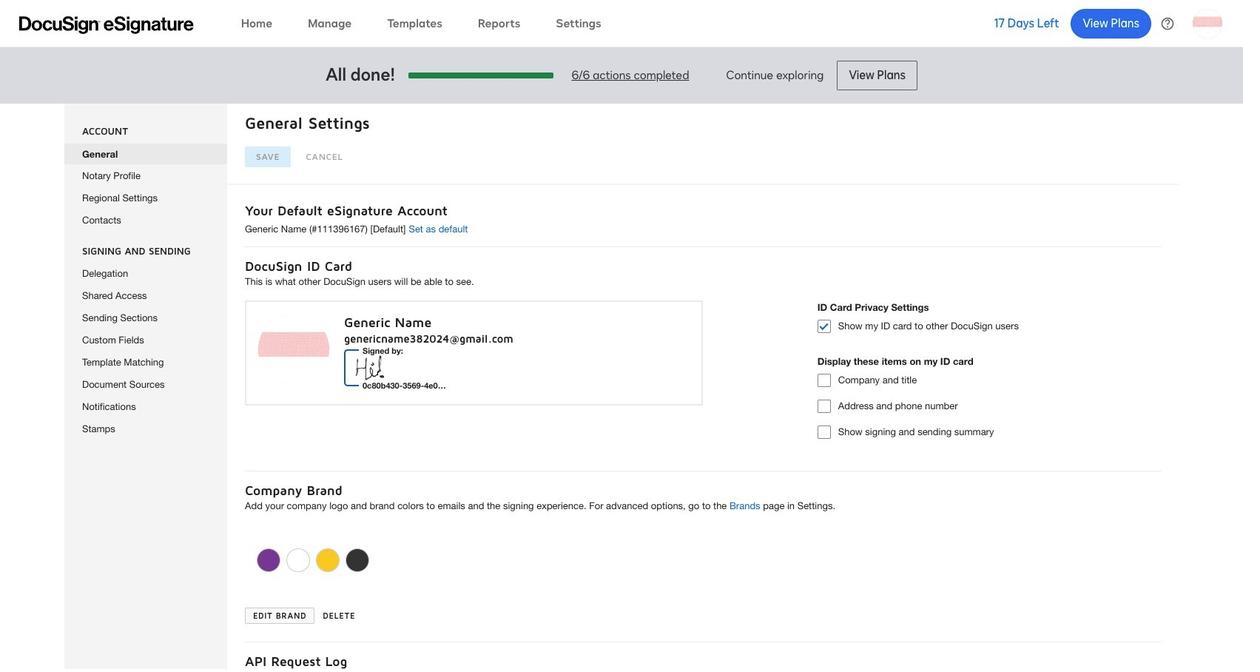 Task type: locate. For each thing, give the bounding box(es) containing it.
generic name image
[[348, 349, 425, 387]]

docusign esignature image
[[19, 16, 194, 34]]



Task type: describe. For each thing, give the bounding box(es) containing it.
upload or change your profile image image
[[258, 314, 329, 385]]

your uploaded profile image image
[[1193, 9, 1223, 38]]



